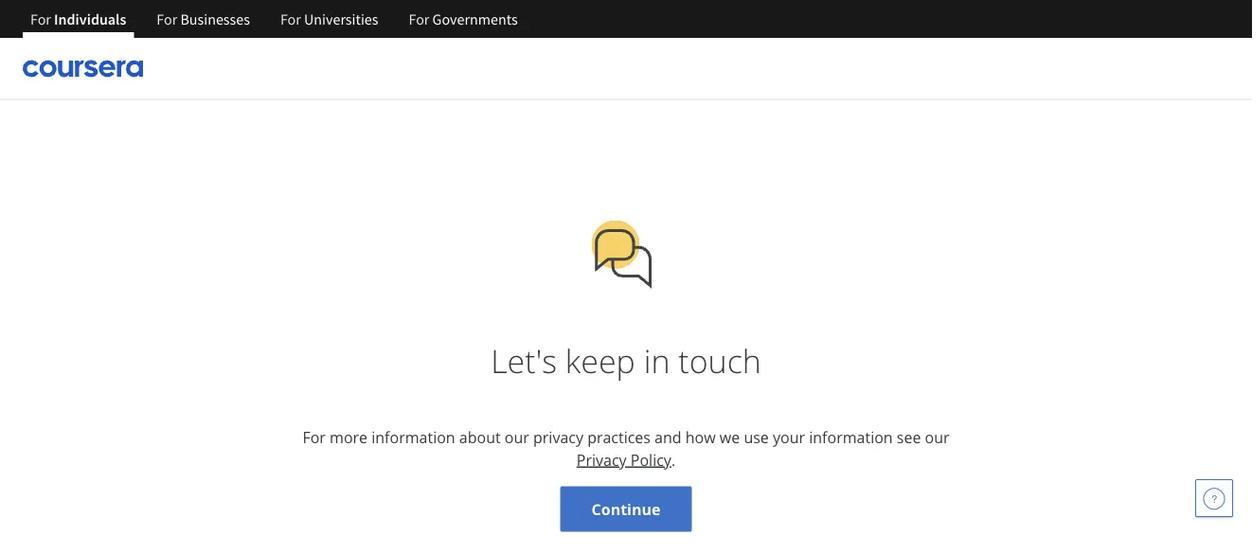 Task type: describe. For each thing, give the bounding box(es) containing it.
continue
[[592, 499, 661, 519]]

let's keep in touch
[[491, 338, 761, 382]]

2 our from the left
[[925, 427, 950, 447]]

for for for more information about our privacy practices and how we use your information see our privacy policy .
[[303, 427, 326, 447]]

let's
[[491, 338, 557, 382]]

we
[[720, 427, 740, 447]]

for universities
[[280, 9, 378, 28]]

2 information from the left
[[809, 427, 893, 447]]

universities
[[304, 9, 378, 28]]

1 our from the left
[[505, 427, 529, 447]]

for businesses
[[157, 9, 250, 28]]

practices
[[587, 427, 651, 447]]

your
[[773, 427, 805, 447]]

and
[[655, 427, 682, 447]]

use
[[744, 427, 769, 447]]

privacy policy link
[[577, 449, 671, 470]]

how
[[685, 427, 716, 447]]

policy
[[631, 449, 671, 470]]



Task type: locate. For each thing, give the bounding box(es) containing it.
information right more
[[371, 427, 455, 447]]

coursera image
[[23, 53, 143, 84]]

keep
[[565, 338, 635, 382]]

in
[[644, 338, 670, 382]]

.
[[671, 449, 675, 470]]

for for for businesses
[[157, 9, 177, 28]]

continue button
[[560, 486, 692, 532]]

for left 'governments' at the left of page
[[409, 9, 429, 28]]

see
[[897, 427, 921, 447]]

for left businesses
[[157, 9, 177, 28]]

0 horizontal spatial our
[[505, 427, 529, 447]]

for governments
[[409, 9, 518, 28]]

help center image
[[1203, 487, 1226, 510]]

for
[[30, 9, 51, 28], [157, 9, 177, 28], [280, 9, 301, 28], [409, 9, 429, 28], [303, 427, 326, 447]]

businesses
[[180, 9, 250, 28]]

for left more
[[303, 427, 326, 447]]

for for for individuals
[[30, 9, 51, 28]]

for left universities
[[280, 9, 301, 28]]

1 horizontal spatial information
[[809, 427, 893, 447]]

more
[[330, 427, 368, 447]]

0 horizontal spatial information
[[371, 427, 455, 447]]

touch
[[678, 338, 761, 382]]

1 information from the left
[[371, 427, 455, 447]]

our
[[505, 427, 529, 447], [925, 427, 950, 447]]

our right about
[[505, 427, 529, 447]]

information
[[371, 427, 455, 447], [809, 427, 893, 447]]

privacy
[[533, 427, 583, 447]]

individuals
[[54, 9, 126, 28]]

our right see
[[925, 427, 950, 447]]

for for for universities
[[280, 9, 301, 28]]

for left individuals
[[30, 9, 51, 28]]

privacy
[[577, 449, 627, 470]]

governments
[[432, 9, 518, 28]]

for more information about our privacy practices and how we use your information see our privacy policy .
[[303, 427, 950, 470]]

1 horizontal spatial our
[[925, 427, 950, 447]]

about
[[459, 427, 501, 447]]

for inside for more information about our privacy practices and how we use your information see our privacy policy .
[[303, 427, 326, 447]]

for for for governments
[[409, 9, 429, 28]]

information left see
[[809, 427, 893, 447]]

for individuals
[[30, 9, 126, 28]]

banner navigation
[[15, 0, 533, 38]]



Task type: vqa. For each thing, say whether or not it's contained in the screenshot.
Keep
yes



